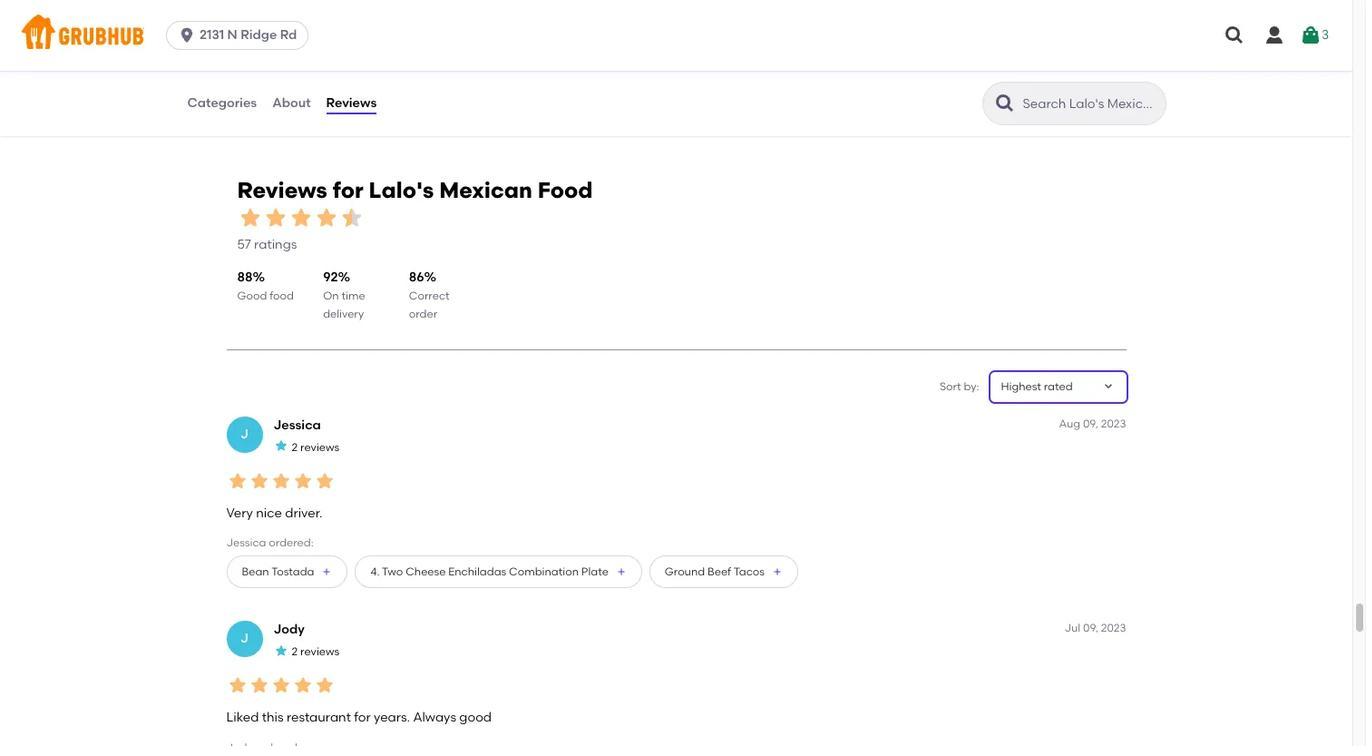 Task type: describe. For each thing, give the bounding box(es) containing it.
2131 n ridge rd
[[200, 27, 297, 43]]

years.
[[374, 710, 410, 726]]

88 good food
[[237, 270, 294, 302]]

92
[[323, 270, 338, 285]]

reviews for jessica
[[301, 441, 340, 453]]

2 for jody
[[292, 645, 298, 658]]

2.29
[[213, 77, 234, 90]]

min for 10–20 min 2.92 mi
[[894, 62, 913, 74]]

food
[[270, 290, 294, 302]]

09, for very nice driver.
[[1084, 417, 1099, 430]]

beef
[[708, 565, 732, 578]]

delivery
[[323, 308, 364, 321]]

liked
[[226, 710, 259, 726]]

ordered:
[[269, 537, 314, 549]]

combination
[[509, 565, 579, 578]]

88
[[237, 270, 253, 285]]

sort
[[940, 380, 962, 393]]

aug 09, 2023
[[1060, 417, 1127, 430]]

jessica ordered:
[[226, 537, 314, 549]]

plus icon image for 4. two cheese enchiladas combination plate
[[616, 567, 627, 578]]

restaurant
[[287, 710, 351, 726]]

sort by:
[[940, 380, 980, 393]]

2 reviews for jessica
[[292, 441, 340, 453]]

reviews button
[[325, 71, 378, 136]]

jessica for jessica
[[274, 417, 321, 433]]

highest rated
[[1002, 380, 1073, 393]]

2023 for very nice driver.
[[1102, 417, 1127, 430]]

jessica for jessica ordered:
[[226, 537, 266, 549]]

3.48
[[537, 77, 559, 90]]

ihop
[[213, 15, 250, 32]]

10–20 for 2.92
[[862, 62, 891, 74]]

10–20 for 2.29
[[213, 62, 242, 74]]

2 for jessica
[[292, 441, 298, 453]]

time
[[342, 290, 365, 302]]

2 horizontal spatial svg image
[[1264, 25, 1286, 46]]

15–25
[[537, 62, 566, 74]]

86 correct order
[[409, 270, 450, 321]]

categories
[[187, 95, 257, 111]]

bean tostada
[[242, 565, 315, 578]]

4. two cheese enchiladas combination plate button
[[355, 556, 643, 589]]

mi for 2.92
[[886, 77, 899, 90]]

min for 15–25 min 3.48 mi
[[569, 62, 589, 74]]

two
[[382, 565, 403, 578]]

1 vertical spatial for
[[354, 710, 371, 726]]

jody
[[274, 622, 305, 638]]

good
[[460, 710, 492, 726]]

rd
[[280, 27, 297, 43]]

57 ratings
[[237, 237, 297, 252]]

Search Lalo's Mexican Food search field
[[1022, 95, 1160, 113]]

mi for 2.29
[[238, 77, 251, 90]]

reviews for reviews for lalo's mexican food
[[237, 177, 327, 203]]

0 vertical spatial for
[[333, 177, 364, 203]]

very
[[226, 505, 253, 521]]

2 reviews for jody
[[292, 645, 340, 658]]

14
[[1083, 81, 1095, 96]]

driver.
[[285, 505, 323, 521]]

57
[[237, 237, 251, 252]]

cheese
[[406, 565, 446, 578]]

plate
[[582, 565, 609, 578]]



Task type: locate. For each thing, give the bounding box(es) containing it.
food
[[538, 177, 593, 203]]

2 reviews from the top
[[301, 645, 340, 658]]

main navigation navigation
[[0, 0, 1353, 71]]

aug
[[1060, 417, 1081, 430]]

jessica
[[274, 417, 321, 433], [226, 537, 266, 549]]

1 vertical spatial 2 reviews
[[292, 645, 340, 658]]

4. two cheese enchiladas combination plate
[[371, 565, 609, 578]]

2 reviews
[[292, 441, 340, 453], [292, 645, 340, 658]]

reviews up the 57 ratings
[[237, 177, 327, 203]]

very nice driver.
[[226, 505, 323, 521]]

09, right jul
[[1084, 622, 1099, 635]]

1 2 from the top
[[292, 441, 298, 453]]

about
[[272, 95, 311, 111]]

n
[[227, 27, 238, 43]]

nice
[[256, 505, 282, 521]]

1 horizontal spatial svg image
[[1224, 25, 1246, 46]]

reviews
[[326, 95, 377, 111], [237, 177, 327, 203]]

jul
[[1065, 622, 1081, 635]]

1 reviews from the top
[[301, 441, 340, 453]]

jessica up bean
[[226, 537, 266, 549]]

2.92
[[862, 77, 882, 90]]

15–25 min 3.48 mi
[[537, 62, 589, 90]]

search icon image
[[994, 93, 1016, 114]]

3
[[1322, 27, 1330, 43]]

ratings right 57
[[254, 237, 297, 252]]

09, right aug
[[1084, 417, 1099, 430]]

ground beef tacos button
[[650, 556, 799, 589]]

svg image
[[1301, 25, 1322, 46]]

j for jody
[[241, 631, 249, 647]]

1 min from the left
[[245, 62, 265, 74]]

2 mi from the left
[[562, 77, 576, 90]]

min inside '10–20 min 2.29 mi'
[[245, 62, 265, 74]]

0 vertical spatial reviews
[[301, 441, 340, 453]]

0 vertical spatial 2
[[292, 441, 298, 453]]

Sort by: field
[[1002, 379, 1073, 395]]

for
[[333, 177, 364, 203], [354, 710, 371, 726]]

2023 for liked this restaurant for years.  always good
[[1102, 622, 1127, 635]]

on
[[323, 290, 339, 302]]

1 horizontal spatial min
[[569, 62, 589, 74]]

plus icon image for ground beef tacos
[[772, 567, 783, 578]]

min inside 15–25 min 3.48 mi
[[569, 62, 589, 74]]

10–20 up 2.29
[[213, 62, 242, 74]]

enchiladas
[[449, 565, 507, 578]]

reviews inside button
[[326, 95, 377, 111]]

for left years.
[[354, 710, 371, 726]]

1 horizontal spatial ratings
[[1098, 81, 1140, 96]]

86
[[409, 270, 424, 285]]

0 vertical spatial 2023
[[1102, 417, 1127, 430]]

j up very
[[241, 426, 249, 442]]

1 j from the top
[[241, 426, 249, 442]]

highest
[[1002, 380, 1042, 393]]

1 vertical spatial 09,
[[1084, 622, 1099, 635]]

mi right 2.29
[[238, 77, 251, 90]]

always
[[413, 710, 457, 726]]

ihop link
[[213, 14, 492, 34]]

mi
[[238, 77, 251, 90], [562, 77, 576, 90], [886, 77, 899, 90]]

liked this restaurant for years.  always good
[[226, 710, 492, 726]]

mi right the 2.92
[[886, 77, 899, 90]]

mi for 3.48
[[562, 77, 576, 90]]

reviews right "about" at the top left
[[326, 95, 377, 111]]

jessica up driver.
[[274, 417, 321, 433]]

2 reviews up driver.
[[292, 441, 340, 453]]

0 vertical spatial jessica
[[274, 417, 321, 433]]

subscription pass image
[[213, 38, 231, 53]]

order
[[409, 308, 438, 321]]

0 horizontal spatial ratings
[[254, 237, 297, 252]]

1 horizontal spatial 10–20
[[862, 62, 891, 74]]

breakfast
[[238, 39, 289, 51]]

plus icon image inside the bean tostada 'button'
[[322, 567, 333, 578]]

1 10–20 from the left
[[213, 62, 242, 74]]

2 down jody on the bottom of the page
[[292, 645, 298, 658]]

tostada
[[272, 565, 315, 578]]

0 vertical spatial j
[[241, 426, 249, 442]]

1 horizontal spatial plus icon image
[[616, 567, 627, 578]]

ratings
[[1098, 81, 1140, 96], [254, 237, 297, 252]]

1 2023 from the top
[[1102, 417, 1127, 430]]

ratings for 14 ratings
[[1098, 81, 1140, 96]]

1 vertical spatial j
[[241, 631, 249, 647]]

1 mi from the left
[[238, 77, 251, 90]]

0 horizontal spatial min
[[245, 62, 265, 74]]

star icon image
[[419, 61, 434, 75], [434, 61, 448, 75], [448, 61, 463, 75], [463, 61, 477, 75], [463, 61, 477, 75], [477, 61, 492, 75], [744, 61, 758, 75], [758, 61, 773, 75], [773, 61, 787, 75], [787, 61, 802, 75], [802, 61, 816, 75], [802, 61, 816, 75], [1068, 61, 1082, 75], [1082, 61, 1097, 75], [1097, 61, 1111, 75], [1111, 61, 1126, 75], [1111, 61, 1126, 75], [1126, 61, 1140, 75], [237, 205, 263, 230], [263, 205, 288, 230], [288, 205, 314, 230], [314, 205, 339, 230], [339, 205, 364, 230], [339, 205, 364, 230], [274, 439, 288, 453], [226, 470, 248, 492], [248, 470, 270, 492], [270, 470, 292, 492], [292, 470, 314, 492], [314, 470, 335, 492], [274, 643, 288, 658], [226, 674, 248, 696], [248, 674, 270, 696], [270, 674, 292, 696], [292, 674, 314, 696], [314, 674, 335, 696]]

3 min from the left
[[894, 62, 913, 74]]

0 vertical spatial 09,
[[1084, 417, 1099, 430]]

2 j from the top
[[241, 631, 249, 647]]

1 vertical spatial reviews
[[301, 645, 340, 658]]

categories button
[[187, 71, 258, 136]]

2 horizontal spatial mi
[[886, 77, 899, 90]]

2 min from the left
[[569, 62, 589, 74]]

09,
[[1084, 417, 1099, 430], [1084, 622, 1099, 635]]

0 vertical spatial ratings
[[1098, 81, 1140, 96]]

2 horizontal spatial plus icon image
[[772, 567, 783, 578]]

1 horizontal spatial jessica
[[274, 417, 321, 433]]

ratings for 57 ratings
[[254, 237, 297, 252]]

1 plus icon image from the left
[[322, 567, 333, 578]]

2 2023 from the top
[[1102, 622, 1127, 635]]

ground beef tacos
[[665, 565, 765, 578]]

j for jessica
[[241, 426, 249, 442]]

10–20 inside 10–20 min 2.92 mi
[[862, 62, 891, 74]]

1 vertical spatial ratings
[[254, 237, 297, 252]]

2023
[[1102, 417, 1127, 430], [1102, 622, 1127, 635]]

2131 n ridge rd button
[[166, 21, 316, 50]]

mi right 3.48
[[562, 77, 576, 90]]

2 up driver.
[[292, 441, 298, 453]]

2
[[292, 441, 298, 453], [292, 645, 298, 658]]

10–20 min 2.29 mi
[[213, 62, 265, 90]]

min for 10–20 min 2.29 mi
[[245, 62, 265, 74]]

plus icon image
[[322, 567, 333, 578], [616, 567, 627, 578], [772, 567, 783, 578]]

92 on time delivery
[[323, 270, 365, 321]]

2023 right jul
[[1102, 622, 1127, 635]]

1 vertical spatial reviews
[[237, 177, 327, 203]]

0 horizontal spatial 10–20
[[213, 62, 242, 74]]

1 09, from the top
[[1084, 417, 1099, 430]]

reviews down jody on the bottom of the page
[[301, 645, 340, 658]]

14 ratings
[[1083, 81, 1140, 96]]

caret down icon image
[[1101, 380, 1116, 394]]

plus icon image right the tacos
[[772, 567, 783, 578]]

plus icon image inside 4. two cheese enchiladas combination plate 'button'
[[616, 567, 627, 578]]

plus icon image right plate at left
[[616, 567, 627, 578]]

2 2 reviews from the top
[[292, 645, 340, 658]]

10–20 min 2.92 mi
[[862, 62, 913, 90]]

3 mi from the left
[[886, 77, 899, 90]]

2 09, from the top
[[1084, 622, 1099, 635]]

rated
[[1045, 380, 1073, 393]]

reviews
[[301, 441, 340, 453], [301, 645, 340, 658]]

good
[[237, 290, 267, 302]]

4.
[[371, 565, 380, 578]]

1 2 reviews from the top
[[292, 441, 340, 453]]

10–20 inside '10–20 min 2.29 mi'
[[213, 62, 242, 74]]

min inside 10–20 min 2.92 mi
[[894, 62, 913, 74]]

10–20
[[213, 62, 242, 74], [862, 62, 891, 74]]

1 vertical spatial 2
[[292, 645, 298, 658]]

2 horizontal spatial min
[[894, 62, 913, 74]]

svg image
[[1224, 25, 1246, 46], [1264, 25, 1286, 46], [178, 26, 196, 44]]

1 vertical spatial jessica
[[226, 537, 266, 549]]

3 plus icon image from the left
[[772, 567, 783, 578]]

this
[[262, 710, 284, 726]]

mi inside 15–25 min 3.48 mi
[[562, 77, 576, 90]]

plus icon image for bean tostada
[[322, 567, 333, 578]]

jul 09, 2023
[[1065, 622, 1127, 635]]

reviews for jody
[[301, 645, 340, 658]]

0 horizontal spatial jessica
[[226, 537, 266, 549]]

mexican
[[439, 177, 533, 203]]

correct
[[409, 290, 450, 302]]

ground
[[665, 565, 705, 578]]

ridge
[[241, 27, 277, 43]]

j left jody on the bottom of the page
[[241, 631, 249, 647]]

reviews for reviews
[[326, 95, 377, 111]]

10–20 up the 2.92
[[862, 62, 891, 74]]

0 vertical spatial reviews
[[326, 95, 377, 111]]

2 10–20 from the left
[[862, 62, 891, 74]]

svg image inside 2131 n ridge rd button
[[178, 26, 196, 44]]

1 horizontal spatial mi
[[562, 77, 576, 90]]

by:
[[964, 380, 980, 393]]

2 2 from the top
[[292, 645, 298, 658]]

09, for liked this restaurant for years.  always good
[[1084, 622, 1099, 635]]

reviews for lalo's mexican food
[[237, 177, 593, 203]]

ratings right 14
[[1098, 81, 1140, 96]]

bean tostada button
[[226, 556, 348, 589]]

2023 down caret down icon
[[1102, 417, 1127, 430]]

0 horizontal spatial svg image
[[178, 26, 196, 44]]

tacos
[[734, 565, 765, 578]]

3 button
[[1301, 19, 1330, 52]]

2131
[[200, 27, 224, 43]]

2 reviews down jody on the bottom of the page
[[292, 645, 340, 658]]

0 vertical spatial 2 reviews
[[292, 441, 340, 453]]

plus icon image inside ground beef tacos button
[[772, 567, 783, 578]]

reviews up driver.
[[301, 441, 340, 453]]

lalo's
[[369, 177, 434, 203]]

0 horizontal spatial plus icon image
[[322, 567, 333, 578]]

0 horizontal spatial mi
[[238, 77, 251, 90]]

about button
[[272, 71, 312, 136]]

1 vertical spatial 2023
[[1102, 622, 1127, 635]]

min
[[245, 62, 265, 74], [569, 62, 589, 74], [894, 62, 913, 74]]

mi inside 10–20 min 2.92 mi
[[886, 77, 899, 90]]

bean
[[242, 565, 269, 578]]

2 plus icon image from the left
[[616, 567, 627, 578]]

mi inside '10–20 min 2.29 mi'
[[238, 77, 251, 90]]

for left lalo's
[[333, 177, 364, 203]]

plus icon image right tostada
[[322, 567, 333, 578]]

j
[[241, 426, 249, 442], [241, 631, 249, 647]]



Task type: vqa. For each thing, say whether or not it's contained in the screenshot.
the top Lemonade
no



